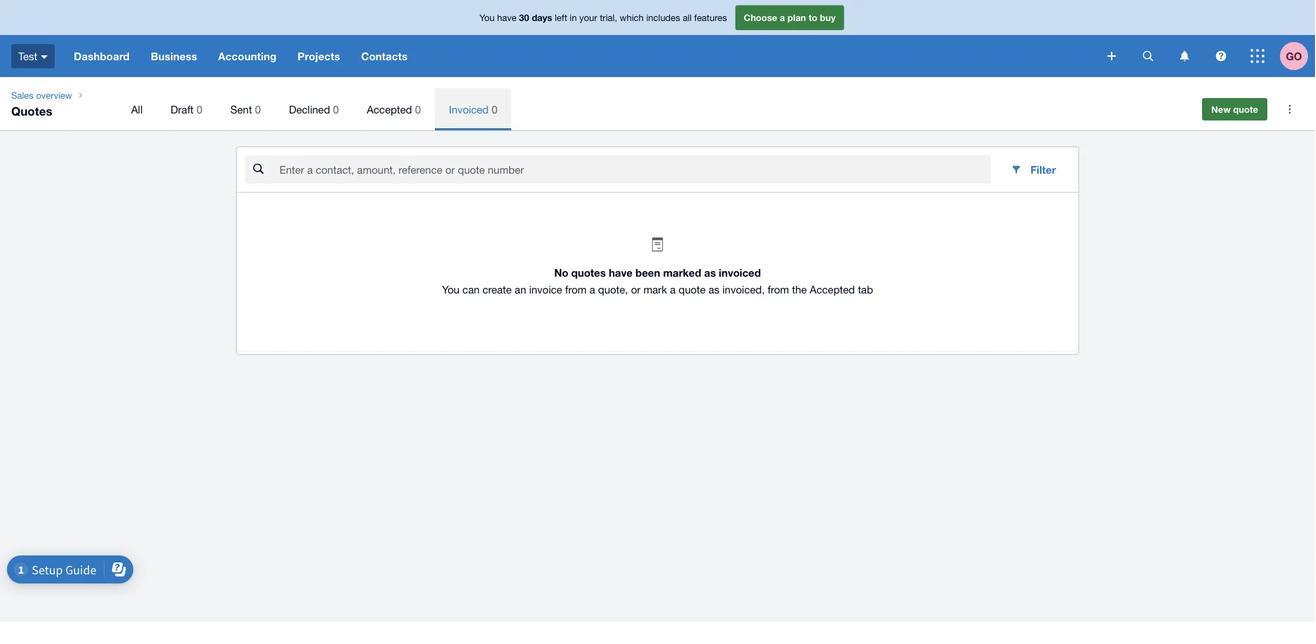Task type: locate. For each thing, give the bounding box(es) containing it.
you inside banner
[[480, 12, 495, 23]]

1 horizontal spatial have
[[609, 267, 633, 280]]

a
[[780, 12, 785, 23], [590, 284, 595, 296], [670, 284, 676, 296]]

0 horizontal spatial a
[[590, 284, 595, 296]]

choose a plan to buy
[[744, 12, 836, 23]]

invoiced 0
[[449, 103, 498, 115]]

invoiced
[[719, 267, 761, 280]]

you left can
[[442, 284, 460, 296]]

business
[[151, 50, 197, 62]]

0 horizontal spatial quote
[[679, 284, 706, 296]]

accepted inside no quotes have been marked as invoiced you can create an invoice from a quote, or mark a quote as invoiced, from the accepted tab
[[810, 284, 855, 296]]

draft
[[171, 103, 194, 115]]

1 vertical spatial quote
[[679, 284, 706, 296]]

declined
[[289, 103, 330, 115]]

you
[[480, 12, 495, 23], [442, 284, 460, 296]]

trial,
[[600, 12, 617, 23]]

1 horizontal spatial svg image
[[1108, 52, 1116, 60]]

navigation
[[63, 35, 1098, 77]]

quote,
[[598, 284, 628, 296]]

filter button
[[1000, 156, 1067, 184]]

1 vertical spatial have
[[609, 267, 633, 280]]

0 right sent
[[255, 103, 261, 115]]

a right mark
[[670, 284, 676, 296]]

dashboard link
[[63, 35, 140, 77]]

0 horizontal spatial from
[[565, 284, 587, 296]]

invoiced
[[449, 103, 489, 115]]

0 for invoiced 0
[[492, 103, 498, 115]]

accepted
[[367, 103, 412, 115], [810, 284, 855, 296]]

4 0 from the left
[[415, 103, 421, 115]]

0 for accepted 0
[[415, 103, 421, 115]]

menu
[[117, 88, 1183, 130]]

1 0 from the left
[[197, 103, 202, 115]]

accepted right the
[[810, 284, 855, 296]]

menu inside quotes element
[[117, 88, 1183, 130]]

2 horizontal spatial a
[[780, 12, 785, 23]]

have up the quote,
[[609, 267, 633, 280]]

5 0 from the left
[[492, 103, 498, 115]]

a down 'quotes'
[[590, 284, 595, 296]]

filter
[[1031, 163, 1056, 176]]

accepted 0
[[367, 103, 421, 115]]

accepted down contacts popup button
[[367, 103, 412, 115]]

0 vertical spatial accepted
[[367, 103, 412, 115]]

from down 'quotes'
[[565, 284, 587, 296]]

from left the
[[768, 284, 789, 296]]

from
[[565, 284, 587, 296], [768, 284, 789, 296]]

1 vertical spatial you
[[442, 284, 460, 296]]

have
[[497, 12, 517, 23], [609, 267, 633, 280]]

no quotes have been marked as invoiced you can create an invoice from a quote, or mark a quote as invoiced, from the accepted tab
[[442, 267, 873, 296]]

menu item
[[435, 88, 512, 130]]

all link
[[117, 88, 157, 130]]

days
[[532, 12, 552, 23]]

projects
[[298, 50, 340, 62]]

quote down marked
[[679, 284, 706, 296]]

which
[[620, 12, 644, 23]]

menu item containing invoiced
[[435, 88, 512, 130]]

sales overview
[[11, 90, 72, 101]]

1 horizontal spatial you
[[480, 12, 495, 23]]

includes
[[646, 12, 680, 23]]

2 0 from the left
[[255, 103, 261, 115]]

you have 30 days left in your trial, which includes all features
[[480, 12, 727, 23]]

0 horizontal spatial svg image
[[1180, 51, 1189, 61]]

banner
[[0, 0, 1315, 77]]

as
[[704, 267, 716, 280], [709, 284, 720, 296]]

0 vertical spatial you
[[480, 12, 495, 23]]

1 horizontal spatial from
[[768, 284, 789, 296]]

your
[[580, 12, 597, 23]]

0 horizontal spatial svg image
[[41, 55, 48, 59]]

0 right "draft"
[[197, 103, 202, 115]]

projects button
[[287, 35, 351, 77]]

navigation containing dashboard
[[63, 35, 1098, 77]]

3 0 from the left
[[333, 103, 339, 115]]

quotes element
[[0, 77, 1315, 130]]

0 left invoiced
[[415, 103, 421, 115]]

0 right invoiced
[[492, 103, 498, 115]]

1 horizontal spatial svg image
[[1216, 51, 1227, 61]]

dashboard
[[74, 50, 130, 62]]

0 horizontal spatial accepted
[[367, 103, 412, 115]]

0 horizontal spatial have
[[497, 12, 517, 23]]

have inside banner
[[497, 12, 517, 23]]

invoice
[[529, 284, 562, 296]]

quotes
[[11, 104, 52, 118]]

as right marked
[[704, 267, 716, 280]]

1 horizontal spatial a
[[670, 284, 676, 296]]

svg image
[[1251, 49, 1265, 63], [1180, 51, 1189, 61], [1216, 51, 1227, 61]]

sent
[[231, 103, 252, 115]]

svg image
[[1143, 51, 1154, 61], [1108, 52, 1116, 60], [41, 55, 48, 59]]

contacts button
[[351, 35, 418, 77]]

0 for sent 0
[[255, 103, 261, 115]]

go
[[1286, 50, 1302, 62]]

all
[[683, 12, 692, 23]]

30
[[519, 12, 529, 23]]

test
[[18, 50, 37, 62]]

0 for draft 0
[[197, 103, 202, 115]]

sent 0
[[231, 103, 261, 115]]

1 vertical spatial accepted
[[810, 284, 855, 296]]

a left plan
[[780, 12, 785, 23]]

menu containing all
[[117, 88, 1183, 130]]

0 horizontal spatial you
[[442, 284, 460, 296]]

0 vertical spatial have
[[497, 12, 517, 23]]

a inside banner
[[780, 12, 785, 23]]

quote
[[1234, 104, 1259, 115], [679, 284, 706, 296]]

menu item inside quotes element
[[435, 88, 512, 130]]

as left the invoiced,
[[709, 284, 720, 296]]

you left the 30
[[480, 12, 495, 23]]

quote right new
[[1234, 104, 1259, 115]]

have left the 30
[[497, 12, 517, 23]]

accounting button
[[208, 35, 287, 77]]

0 vertical spatial quote
[[1234, 104, 1259, 115]]

create
[[483, 284, 512, 296]]

buy
[[820, 12, 836, 23]]

0 right declined
[[333, 103, 339, 115]]

1 horizontal spatial accepted
[[810, 284, 855, 296]]

0
[[197, 103, 202, 115], [255, 103, 261, 115], [333, 103, 339, 115], [415, 103, 421, 115], [492, 103, 498, 115]]



Task type: vqa. For each thing, say whether or not it's contained in the screenshot.
0
yes



Task type: describe. For each thing, give the bounding box(es) containing it.
banner containing dashboard
[[0, 0, 1315, 77]]

in
[[570, 12, 577, 23]]

new
[[1212, 104, 1231, 115]]

new quote
[[1212, 104, 1259, 115]]

features
[[694, 12, 727, 23]]

sales
[[11, 90, 34, 101]]

new quote link
[[1202, 98, 1268, 121]]

tab
[[858, 284, 873, 296]]

choose
[[744, 12, 777, 23]]

accounting
[[218, 50, 277, 62]]

overview
[[36, 90, 72, 101]]

0 vertical spatial as
[[704, 267, 716, 280]]

you inside no quotes have been marked as invoiced you can create an invoice from a quote, or mark a quote as invoiced, from the accepted tab
[[442, 284, 460, 296]]

2 horizontal spatial svg image
[[1251, 49, 1265, 63]]

have inside no quotes have been marked as invoiced you can create an invoice from a quote, or mark a quote as invoiced, from the accepted tab
[[609, 267, 633, 280]]

all
[[131, 103, 143, 115]]

the
[[792, 284, 807, 296]]

mark
[[644, 284, 667, 296]]

1 from from the left
[[565, 284, 587, 296]]

marked
[[663, 267, 701, 280]]

left
[[555, 12, 567, 23]]

to
[[809, 12, 818, 23]]

contacts
[[361, 50, 408, 62]]

business button
[[140, 35, 208, 77]]

Enter a contact, amount, reference or quote number field
[[278, 156, 991, 183]]

an
[[515, 284, 526, 296]]

svg image inside test 'popup button'
[[41, 55, 48, 59]]

been
[[636, 267, 660, 280]]

shortcuts image
[[1276, 95, 1304, 123]]

2 horizontal spatial svg image
[[1143, 51, 1154, 61]]

or
[[631, 284, 641, 296]]

0 for declined 0
[[333, 103, 339, 115]]

2 from from the left
[[768, 284, 789, 296]]

go button
[[1280, 35, 1315, 77]]

no
[[554, 267, 569, 280]]

test button
[[0, 35, 63, 77]]

invoiced,
[[723, 284, 765, 296]]

1 horizontal spatial quote
[[1234, 104, 1259, 115]]

quotes
[[571, 267, 606, 280]]

declined 0
[[289, 103, 339, 115]]

accepted inside quotes element
[[367, 103, 412, 115]]

quote inside no quotes have been marked as invoiced you can create an invoice from a quote, or mark a quote as invoiced, from the accepted tab
[[679, 284, 706, 296]]

can
[[463, 284, 480, 296]]

1 vertical spatial as
[[709, 284, 720, 296]]

sales overview link
[[6, 88, 78, 102]]

plan
[[788, 12, 806, 23]]

draft 0
[[171, 103, 202, 115]]



